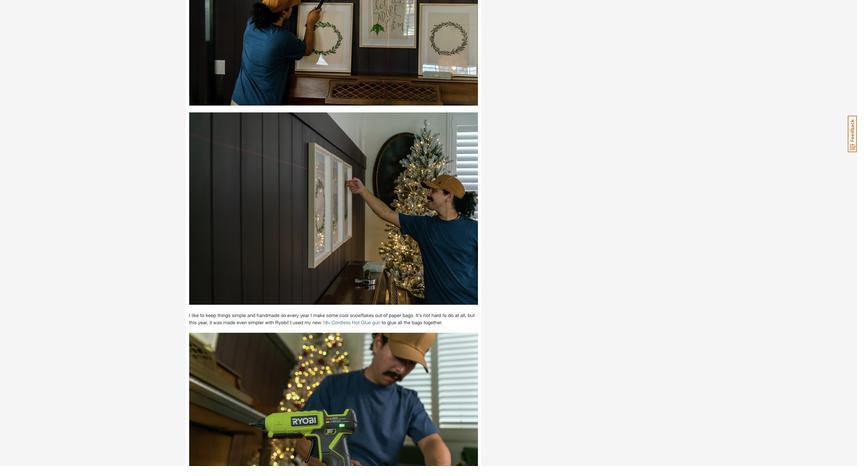 Task type: describe. For each thing, give the bounding box(es) containing it.
paper
[[389, 313, 401, 319]]

of
[[383, 313, 388, 319]]

but
[[468, 313, 475, 319]]

simple
[[232, 313, 246, 319]]

cordless
[[332, 320, 351, 326]]

it's
[[416, 313, 422, 319]]

keep
[[206, 313, 216, 319]]

2 horizontal spatial to
[[443, 313, 447, 319]]

feedback link image
[[848, 116, 857, 153]]

like
[[192, 313, 199, 319]]

all,
[[460, 313, 466, 319]]

it
[[209, 320, 212, 326]]

handmade
[[257, 313, 280, 319]]

at
[[455, 313, 459, 319]]

new
[[312, 320, 321, 326]]

make
[[313, 313, 325, 319]]

together.
[[424, 320, 442, 326]]

glue
[[361, 320, 371, 326]]

every
[[287, 313, 299, 319]]

do
[[448, 313, 454, 319]]

18v cordless hot glue gun to glue all the bags together.
[[323, 320, 442, 326]]

ryobi 18v hot glue gun focused, with a man using a power cutter to make shapes in a paper bag. image
[[189, 333, 478, 467]]

man hammering a nail in a wall with laser leveler. image
[[189, 0, 478, 106]]

things
[[218, 313, 231, 319]]

some
[[326, 313, 338, 319]]

0 horizontal spatial to
[[200, 313, 204, 319]]

not
[[423, 313, 430, 319]]

ryobi!
[[275, 320, 289, 326]]



Task type: locate. For each thing, give the bounding box(es) containing it.
1 horizontal spatial to
[[382, 320, 386, 326]]

glue
[[387, 320, 396, 326]]

i left the like
[[189, 313, 190, 319]]

1 horizontal spatial i
[[290, 320, 291, 326]]

i
[[189, 313, 190, 319], [311, 313, 312, 319], [290, 320, 291, 326]]

used
[[293, 320, 303, 326]]

and
[[247, 313, 255, 319]]

this
[[189, 320, 197, 326]]

year,
[[198, 320, 208, 326]]

snowflakes
[[350, 313, 374, 319]]

2 horizontal spatial i
[[311, 313, 312, 319]]

i left used
[[290, 320, 291, 326]]

i like to keep things simple and handmade so every year i make some cool snowflakes out of paper bags. it's not hard to do at all, but this year, it was made even simpler with ryobi! i used my new
[[189, 313, 475, 326]]

was
[[213, 320, 222, 326]]

18v
[[323, 320, 330, 326]]

man standing in front of hung photos leveled with a laser. image
[[189, 113, 478, 305]]

gun
[[372, 320, 380, 326]]

made
[[223, 320, 235, 326]]

with
[[265, 320, 274, 326]]

so
[[281, 313, 286, 319]]

0 horizontal spatial i
[[189, 313, 190, 319]]

my
[[305, 320, 311, 326]]

hard
[[432, 313, 441, 319]]

the
[[404, 320, 410, 326]]

simpler
[[248, 320, 264, 326]]

to right the like
[[200, 313, 204, 319]]

to
[[200, 313, 204, 319], [443, 313, 447, 319], [382, 320, 386, 326]]

bags
[[412, 320, 422, 326]]

to down of
[[382, 320, 386, 326]]

year
[[300, 313, 309, 319]]

hot
[[352, 320, 360, 326]]

18v cordless hot glue gun link
[[323, 320, 380, 326]]

cool
[[339, 313, 349, 319]]

all
[[398, 320, 402, 326]]

out
[[375, 313, 382, 319]]

even
[[237, 320, 247, 326]]

i right year
[[311, 313, 312, 319]]

to left do
[[443, 313, 447, 319]]

bags.
[[403, 313, 415, 319]]



Task type: vqa. For each thing, say whether or not it's contained in the screenshot.
make at the bottom left of the page
yes



